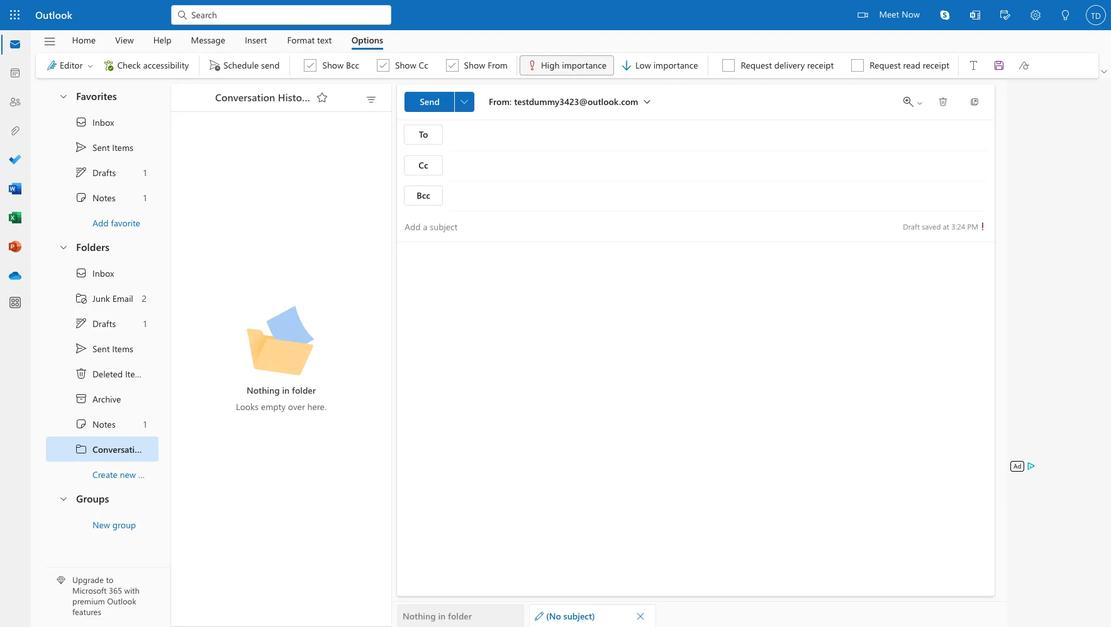 Task type: vqa. For each thing, say whether or not it's contained in the screenshot.
Nothing in folder button
yes



Task type: locate. For each thing, give the bounding box(es) containing it.
reading pane main content
[[392, 79, 1007, 627]]

 down the format text button
[[306, 61, 315, 70]]

1  tree item from the top
[[46, 185, 159, 210]]

calendar image
[[9, 67, 21, 80]]

 up  tree item
[[75, 342, 87, 355]]

folders tree item
[[46, 235, 159, 260]]

2  tree item from the top
[[46, 411, 159, 437]]

 left request delivery receipt
[[724, 61, 733, 70]]

drafts inside favorites tree
[[92, 166, 116, 178]]

items down 'favorites' tree item
[[112, 141, 133, 153]]

 button left 'groups'
[[52, 487, 74, 510]]

conversation up create new folder on the left bottom of page
[[92, 443, 145, 455]]

items up  deleted items
[[112, 343, 133, 355]]

2 1 from the top
[[143, 192, 147, 204]]

 drafts inside favorites tree
[[75, 166, 116, 179]]

5  from the left
[[853, 61, 862, 70]]

bcc down options button
[[346, 59, 359, 71]]

format
[[287, 34, 315, 46]]

new
[[92, 519, 110, 531]]

 left show cc
[[379, 61, 388, 70]]

low
[[635, 59, 651, 71]]

folder inside create new folder tree item
[[138, 468, 161, 480]]

1 vertical spatial  tree item
[[46, 311, 159, 336]]

3 show from the left
[[464, 59, 485, 71]]

2 horizontal spatial folder
[[448, 610, 472, 622]]

1 horizontal spatial receipt
[[923, 59, 949, 71]]

sent up  tree item
[[92, 343, 110, 355]]

outlook
[[35, 8, 72, 21], [107, 596, 136, 607]]

 drafts down junk
[[75, 317, 116, 330]]

 inside 'favorites' tree item
[[59, 91, 69, 101]]

folders
[[76, 240, 109, 254]]

2 cc from the top
[[419, 159, 428, 171]]

tab list inside application
[[62, 30, 393, 50]]

1 show from the left
[[322, 59, 344, 71]]

0 vertical spatial notes
[[92, 192, 115, 204]]

1  from the left
[[306, 61, 315, 70]]

notes up add favorite tree item
[[92, 192, 115, 204]]

0 vertical spatial sent
[[92, 141, 110, 153]]

 button for groups
[[52, 487, 74, 510]]

 tree item up deleted
[[46, 336, 159, 361]]

show bcc
[[322, 59, 359, 71]]

nothing inside nothing in folder button
[[403, 610, 436, 622]]

powerpoint image
[[9, 241, 21, 254]]

1 vertical spatial items
[[112, 343, 133, 355]]

nothing inside nothing in folder looks empty over here.
[[247, 384, 280, 396]]

1  from the top
[[75, 191, 87, 204]]

groups
[[76, 492, 109, 505]]

folder inside nothing in folder button
[[448, 610, 472, 622]]

 down 
[[75, 317, 87, 330]]

2 inbox from the top
[[92, 267, 114, 279]]

upgrade to microsoft 365 with premium outlook features
[[72, 575, 140, 617]]

create new folder tree item
[[46, 462, 161, 487]]

 inside popup button
[[461, 98, 468, 106]]

 tree item up add favorite tree item
[[46, 160, 159, 185]]

sent down 'favorites' tree item
[[92, 141, 110, 153]]

2 vertical spatial folder
[[448, 610, 472, 622]]

1 receipt from the left
[[807, 59, 834, 71]]

help button
[[144, 30, 181, 50]]

0 horizontal spatial receipt
[[807, 59, 834, 71]]


[[1101, 69, 1107, 75], [461, 98, 468, 106], [644, 98, 650, 105]]

request left read
[[870, 59, 901, 71]]

 button
[[454, 92, 474, 112]]

files image
[[9, 125, 21, 138]]

cc inside 'show fields' group
[[419, 59, 428, 71]]

message button
[[182, 30, 235, 50]]

people image
[[9, 96, 21, 109]]

1 for 1st "" tree item from the bottom
[[143, 418, 147, 430]]

 tree item
[[46, 135, 159, 160], [46, 336, 159, 361]]

 sent items down 'favorites' tree item
[[75, 141, 133, 154]]

conversation down  schedule send
[[215, 90, 275, 103]]


[[978, 222, 987, 231]]

0 horizontal spatial 
[[75, 367, 87, 380]]

0 vertical spatial  tree item
[[46, 109, 159, 135]]

 inside the folders tree item
[[59, 242, 69, 252]]

1 vertical spatial folder
[[138, 468, 161, 480]]

 button for folders
[[52, 235, 74, 259]]

inbox inside favorites tree
[[92, 116, 114, 128]]

 left folders
[[59, 242, 69, 252]]

items right deleted
[[125, 368, 146, 380]]

0 vertical spatial history
[[278, 90, 311, 103]]

outlook down to
[[107, 596, 136, 607]]

1 vertical spatial  tree item
[[46, 336, 159, 361]]

2 request from the left
[[870, 59, 901, 71]]

 for request read receipt
[[853, 61, 862, 70]]

 down favorites
[[75, 141, 87, 154]]

 inside favorites tree
[[75, 166, 87, 179]]

0 vertical spatial inbox
[[92, 116, 114, 128]]

1 horizontal spatial outlook
[[107, 596, 136, 607]]

 notes down  archive
[[75, 418, 115, 430]]

0 vertical spatial nothing
[[247, 384, 280, 396]]

1  tree item from the top
[[46, 135, 159, 160]]

importance right low
[[654, 59, 698, 71]]

0 horizontal spatial 
[[461, 98, 468, 106]]

1 vertical spatial 
[[75, 418, 87, 430]]

message list section
[[171, 81, 391, 627]]

 notes inside favorites tree
[[75, 191, 115, 204]]

4 1 from the top
[[143, 418, 147, 430]]

3 1 from the top
[[143, 317, 147, 329]]

1 vertical spatial 
[[75, 317, 87, 330]]

0 horizontal spatial outlook
[[35, 8, 72, 21]]

 tree item down favorites
[[46, 109, 159, 135]]


[[970, 97, 980, 107]]

1  from the top
[[75, 116, 87, 128]]

premium
[[72, 596, 105, 607]]

 inbox up junk
[[75, 267, 114, 279]]

items inside  deleted items
[[125, 368, 146, 380]]

 inside dropdown button
[[1101, 69, 1107, 75]]

proofing group
[[38, 53, 196, 78]]

2  tree item from the top
[[46, 311, 159, 336]]

0 vertical spatial  sent items
[[75, 141, 133, 154]]

2 importance from the left
[[654, 59, 698, 71]]

 down editor
[[59, 91, 69, 101]]

0 vertical spatial 
[[75, 166, 87, 179]]

2  from the top
[[75, 267, 87, 279]]

looks
[[236, 400, 259, 412]]

show from
[[464, 59, 508, 71]]

2  from the left
[[379, 61, 388, 70]]

1  from the top
[[75, 166, 87, 179]]


[[316, 91, 328, 104]]


[[176, 9, 189, 21]]

 notes up add
[[75, 191, 115, 204]]

in for nothing in folder
[[438, 610, 446, 622]]

format text
[[287, 34, 332, 46]]

notes inside favorites tree
[[92, 192, 115, 204]]


[[858, 10, 868, 20]]

1 vertical spatial history
[[147, 443, 177, 455]]

2 horizontal spatial 
[[1101, 69, 1107, 75]]

0 vertical spatial from
[[488, 59, 508, 71]]

 button
[[1012, 55, 1037, 75]]

over
[[288, 400, 305, 412]]

 notes
[[75, 191, 115, 204], [75, 418, 115, 430]]

testdummy3423@outlook.com
[[514, 95, 638, 107]]

2 vertical spatial items
[[125, 368, 146, 380]]

1 horizontal spatial request
[[870, 59, 901, 71]]

1 inbox from the top
[[92, 116, 114, 128]]

bcc inside 'show fields' group
[[346, 59, 359, 71]]

1 horizontal spatial conversation
[[215, 90, 275, 103]]

0 vertical spatial 
[[75, 116, 87, 128]]

options
[[352, 34, 383, 46]]

 button
[[1051, 0, 1081, 32]]

 button down editor
[[52, 84, 74, 108]]

1 vertical spatial outlook
[[107, 596, 136, 607]]

0 vertical spatial 
[[75, 191, 87, 204]]


[[75, 116, 87, 128], [75, 267, 87, 279]]

receipt right read
[[923, 59, 949, 71]]

more apps image
[[9, 297, 21, 310]]

show
[[322, 59, 344, 71], [395, 59, 416, 71], [464, 59, 485, 71]]

1 horizontal spatial 
[[644, 98, 650, 105]]

0 vertical spatial 
[[938, 97, 948, 107]]

group
[[112, 519, 136, 531]]

0 horizontal spatial show
[[322, 59, 344, 71]]

2  button from the top
[[52, 235, 74, 259]]

 button
[[960, 0, 990, 32]]

3  from the left
[[448, 61, 457, 70]]

items
[[112, 141, 133, 153], [112, 343, 133, 355], [125, 368, 146, 380]]

outlook banner
[[0, 0, 1111, 32]]

 sent items inside favorites tree
[[75, 141, 133, 154]]

2 receipt from the left
[[923, 59, 949, 71]]

 down 
[[75, 418, 87, 430]]

 right send "button"
[[461, 98, 468, 106]]


[[86, 62, 94, 70], [59, 91, 69, 101], [916, 99, 924, 107], [59, 242, 69, 252], [59, 494, 69, 504]]

nothing
[[247, 384, 280, 396], [403, 610, 436, 622]]

 up 
[[75, 267, 87, 279]]

 for 2nd  tree item from the top
[[75, 267, 87, 279]]

0 horizontal spatial importance
[[562, 59, 606, 71]]

bcc down cc button
[[417, 189, 430, 201]]

1 vertical spatial nothing
[[403, 610, 436, 622]]

1  button from the top
[[52, 84, 74, 108]]

deleted
[[92, 368, 123, 380]]

accessibility
[[143, 59, 189, 71]]

0 vertical spatial  button
[[52, 84, 74, 108]]

in inside nothing in folder looks empty over here.
[[282, 384, 290, 396]]

1 horizontal spatial 
[[938, 97, 948, 107]]

 tree item down 'favorites' tree item
[[46, 135, 159, 160]]

 inbox down favorites
[[75, 116, 114, 128]]

 down 
[[853, 61, 862, 70]]

account manager for test dummy image
[[1086, 5, 1106, 25]]

1 horizontal spatial folder
[[292, 384, 316, 396]]

receipt right delivery at right
[[807, 59, 834, 71]]

 tree item
[[46, 437, 177, 462]]

items inside favorites tree
[[112, 141, 133, 153]]

 search field
[[171, 0, 391, 28]]


[[75, 141, 87, 154], [75, 342, 87, 355]]

meet now
[[879, 8, 920, 20]]

1 horizontal spatial in
[[438, 610, 446, 622]]

 for groups
[[59, 494, 69, 504]]

left-rail-appbar navigation
[[3, 30, 28, 291]]


[[938, 97, 948, 107], [75, 367, 87, 380]]

request for request read receipt
[[870, 59, 901, 71]]

:
[[510, 95, 512, 107]]

 tree item down  archive
[[46, 411, 159, 437]]

history left 
[[278, 90, 311, 103]]

folder
[[292, 384, 316, 396], [138, 468, 161, 480], [448, 610, 472, 622]]

0 vertical spatial  notes
[[75, 191, 115, 204]]

0 vertical spatial folder
[[292, 384, 316, 396]]

history up create new folder on the left bottom of page
[[147, 443, 177, 455]]

new group tree item
[[46, 512, 159, 537]]

1 sent from the top
[[92, 141, 110, 153]]

1  inbox from the top
[[75, 116, 114, 128]]

 tree item down junk
[[46, 311, 159, 336]]

0 vertical spatial drafts
[[92, 166, 116, 178]]

3  button from the top
[[52, 487, 74, 510]]

send
[[420, 96, 440, 108]]

sent inside favorites tree
[[92, 141, 110, 153]]


[[535, 612, 544, 621]]

email
[[112, 292, 133, 304]]

inbox up  junk email
[[92, 267, 114, 279]]

tab list
[[62, 30, 393, 50]]

0 horizontal spatial conversation
[[92, 443, 145, 455]]

options button
[[342, 30, 393, 50]]

1 vertical spatial  button
[[52, 235, 74, 259]]

show for show cc
[[395, 59, 416, 71]]

 sent items for 2nd  tree item from the bottom of the page
[[75, 141, 133, 154]]

show cc
[[395, 59, 428, 71]]

1  sent items from the top
[[75, 141, 133, 154]]

receipt
[[807, 59, 834, 71], [923, 59, 949, 71]]

 down low
[[644, 98, 650, 105]]

 button inside the folders tree item
[[52, 235, 74, 259]]

1 vertical spatial  inbox
[[75, 267, 114, 279]]

outlook inside upgrade to microsoft 365 with premium outlook features
[[107, 596, 136, 607]]

1 vertical spatial conversation
[[92, 443, 145, 455]]

1 horizontal spatial importance
[[654, 59, 698, 71]]

2  from the top
[[75, 418, 87, 430]]

2  from the top
[[75, 342, 87, 355]]

cc up send
[[419, 59, 428, 71]]

1 vertical spatial  notes
[[75, 418, 115, 430]]

 button inside groups tree item
[[52, 487, 74, 510]]

1 vertical spatial inbox
[[92, 267, 114, 279]]

set your advertising preferences image
[[1026, 461, 1036, 471]]

 inside "editor "
[[86, 62, 94, 70]]

at
[[943, 221, 949, 231]]

1  drafts from the top
[[75, 166, 116, 179]]

 for  dropdown button
[[1101, 69, 1107, 75]]

 for show cc
[[379, 61, 388, 70]]

1 vertical spatial in
[[438, 610, 446, 622]]

 up add favorite tree item
[[75, 166, 87, 179]]

 inside groups tree item
[[59, 494, 69, 504]]

 sent items up  tree item
[[75, 342, 133, 355]]

1 for 1st "" tree item from the top of the page
[[143, 192, 147, 204]]

1 vertical spatial sent
[[92, 343, 110, 355]]

0 vertical spatial conversation
[[215, 90, 275, 103]]

 junk email
[[75, 292, 133, 305]]

 left 
[[86, 62, 94, 70]]


[[306, 61, 315, 70], [379, 61, 388, 70], [448, 61, 457, 70], [724, 61, 733, 70], [853, 61, 862, 70]]

1  notes from the top
[[75, 191, 115, 204]]

conversation history 
[[215, 90, 328, 104]]

cc button
[[404, 155, 443, 176]]

importance inside  high importance
[[562, 59, 606, 71]]

drafts down  junk email
[[92, 317, 116, 329]]

 inside button
[[938, 97, 948, 107]]

 tree item
[[46, 109, 159, 135], [46, 260, 159, 286]]

 down favorites
[[75, 116, 87, 128]]

folder for nothing in folder
[[448, 610, 472, 622]]

importance right high
[[562, 59, 606, 71]]

0 vertical spatial bcc
[[346, 59, 359, 71]]

1 vertical spatial cc
[[419, 159, 428, 171]]

1 cc from the top
[[419, 59, 428, 71]]

0 vertical spatial in
[[282, 384, 290, 396]]

4  from the left
[[724, 61, 733, 70]]

editor
[[60, 59, 83, 71]]

 inside tree item
[[75, 367, 87, 380]]

cc down to button
[[419, 159, 428, 171]]

testdummy3423@outlook.com button
[[514, 95, 638, 107]]

show up  popup button
[[464, 59, 485, 71]]

show up send "button"
[[395, 59, 416, 71]]

 left 'groups'
[[59, 494, 69, 504]]

1  tree item from the top
[[46, 109, 159, 135]]

application
[[0, 0, 1111, 627]]

 button
[[1020, 0, 1051, 32]]

draft saved at 3:24 pm 
[[903, 221, 987, 231]]

outlook up 
[[35, 8, 72, 21]]

 button for favorites
[[52, 84, 74, 108]]

editor 
[[60, 59, 94, 71]]

 button
[[52, 84, 74, 108], [52, 235, 74, 259], [52, 487, 74, 510]]

favorites
[[76, 89, 117, 103]]

read
[[903, 59, 920, 71]]

1 vertical spatial  tree item
[[46, 260, 159, 286]]

from left 
[[488, 59, 508, 71]]

1 vertical spatial 
[[75, 342, 87, 355]]

in
[[282, 384, 290, 396], [438, 610, 446, 622]]


[[208, 59, 221, 72]]

1 importance from the left
[[562, 59, 606, 71]]

 tree item
[[46, 160, 159, 185], [46, 311, 159, 336]]

 for show from
[[448, 61, 457, 70]]

 for show bcc
[[306, 61, 315, 70]]

 tree item
[[46, 185, 159, 210], [46, 411, 159, 437]]

from right  popup button
[[489, 95, 510, 107]]

1 vertical spatial 
[[75, 367, 87, 380]]

request left delivery at right
[[741, 59, 772, 71]]

 for  deleted items
[[75, 367, 87, 380]]

0 horizontal spatial nothing
[[247, 384, 280, 396]]

 button inside 'favorites' tree item
[[52, 84, 74, 108]]

from
[[488, 59, 508, 71], [489, 95, 510, 107]]

1 vertical spatial  tree item
[[46, 411, 159, 437]]

1 vertical spatial bcc
[[417, 189, 430, 201]]

1 notes from the top
[[92, 192, 115, 204]]

insert button
[[236, 30, 276, 50]]

subject)
[[563, 610, 595, 622]]

view
[[115, 34, 134, 46]]

 for first  tree item from the top
[[75, 116, 87, 128]]

 button
[[961, 55, 986, 75]]

from inside 'show fields' group
[[488, 59, 508, 71]]

0 vertical spatial  tree item
[[46, 185, 159, 210]]

1 vertical spatial from
[[489, 95, 510, 107]]

2 vertical spatial  button
[[52, 487, 74, 510]]

request for request delivery receipt
[[741, 59, 772, 71]]

request read receipt
[[870, 59, 949, 71]]

add favorite tree item
[[46, 210, 159, 235]]

show down text
[[322, 59, 344, 71]]

outlook inside banner
[[35, 8, 72, 21]]

 button
[[990, 0, 1020, 32]]

0 vertical spatial  inbox
[[75, 116, 114, 128]]

 up 
[[75, 367, 87, 380]]

0 horizontal spatial request
[[741, 59, 772, 71]]

microsoft
[[72, 585, 107, 596]]

0 vertical spatial  tree item
[[46, 135, 159, 160]]

1 horizontal spatial history
[[278, 90, 311, 103]]

0 vertical spatial cc
[[419, 59, 428, 71]]

 tree item
[[46, 286, 159, 311]]

new group
[[92, 519, 136, 531]]

importance for 
[[562, 59, 606, 71]]

2 horizontal spatial show
[[464, 59, 485, 71]]

1 vertical spatial drafts
[[92, 317, 116, 329]]

1 drafts from the top
[[92, 166, 116, 178]]

 right  
[[938, 97, 948, 107]]

0 vertical spatial  drafts
[[75, 166, 116, 179]]

1 vertical spatial  sent items
[[75, 342, 133, 355]]

1 vertical spatial  drafts
[[75, 317, 116, 330]]

1 request from the left
[[741, 59, 772, 71]]

 left show from
[[448, 61, 457, 70]]

 up add favorite tree item
[[75, 191, 87, 204]]

 drafts up add
[[75, 166, 116, 179]]

 inside from : testdummy3423@outlook.com 
[[644, 98, 650, 105]]

 tree item up add
[[46, 185, 159, 210]]

folder inside nothing in folder looks empty over here.
[[292, 384, 316, 396]]

1  from the top
[[75, 141, 87, 154]]

bcc inside 'button'
[[417, 189, 430, 201]]

0 horizontal spatial in
[[282, 384, 290, 396]]

2  drafts from the top
[[75, 317, 116, 330]]

notes down the  "tree item"
[[92, 418, 115, 430]]

1 horizontal spatial show
[[395, 59, 416, 71]]

2  inbox from the top
[[75, 267, 114, 279]]

tree containing 
[[46, 260, 177, 487]]

here.
[[307, 400, 326, 412]]

 tree item up junk
[[46, 260, 159, 286]]

0 horizontal spatial bcc
[[346, 59, 359, 71]]

 down account manager for test dummy icon
[[1101, 69, 1107, 75]]

1 vertical spatial notes
[[92, 418, 115, 430]]

importance inside the  low importance
[[654, 59, 698, 71]]

 button left folders
[[52, 235, 74, 259]]

inbox down 'favorites' tree item
[[92, 116, 114, 128]]

to
[[419, 128, 428, 140]]

drafts up add favorite tree item
[[92, 166, 116, 178]]

upgrade
[[72, 575, 104, 585]]

0 horizontal spatial folder
[[138, 468, 161, 480]]

1 vertical spatial 
[[75, 267, 87, 279]]

0 vertical spatial items
[[112, 141, 133, 153]]

0 horizontal spatial history
[[147, 443, 177, 455]]

1 horizontal spatial bcc
[[417, 189, 430, 201]]

tab list containing home
[[62, 30, 393, 50]]

 sent items
[[75, 141, 133, 154], [75, 342, 133, 355]]

 right 
[[916, 99, 924, 107]]

0 vertical spatial  tree item
[[46, 160, 159, 185]]

inbox
[[92, 116, 114, 128], [92, 267, 114, 279]]

 button
[[962, 92, 987, 112]]

2  sent items from the top
[[75, 342, 133, 355]]

 button
[[361, 91, 381, 108]]

tree
[[46, 260, 177, 487]]

0 vertical spatial 
[[75, 141, 87, 154]]

2 show from the left
[[395, 59, 416, 71]]

in inside button
[[438, 610, 446, 622]]

1 1 from the top
[[143, 166, 147, 178]]

0 vertical spatial outlook
[[35, 8, 72, 21]]

1 horizontal spatial nothing
[[403, 610, 436, 622]]

 inside favorites tree
[[75, 116, 87, 128]]



Task type: describe. For each thing, give the bounding box(es) containing it.
now
[[902, 8, 920, 20]]

2  from the top
[[75, 317, 87, 330]]

1 for first  tree item from the top
[[143, 166, 147, 178]]

tags group
[[520, 53, 706, 78]]

from : testdummy3423@outlook.com 
[[489, 95, 650, 107]]

nothing in folder looks empty over here.
[[236, 384, 326, 412]]

items for 2nd  tree item from the bottom of the page
[[112, 141, 133, 153]]

favorite
[[111, 217, 140, 229]]

high
[[541, 59, 560, 71]]

 button
[[986, 55, 1012, 75]]

favorites tree item
[[46, 84, 159, 109]]

 button
[[37, 31, 62, 52]]

groups tree item
[[46, 487, 159, 512]]

create
[[92, 468, 118, 480]]


[[968, 59, 980, 72]]

message
[[191, 34, 225, 46]]


[[1000, 10, 1010, 20]]

empty
[[261, 400, 286, 412]]

 button
[[931, 92, 956, 112]]

folder for nothing in folder looks empty over here.
[[292, 384, 316, 396]]

 inside  
[[916, 99, 924, 107]]


[[636, 612, 645, 621]]

2  tree item from the top
[[46, 260, 159, 286]]

conversation inside conversation history 
[[215, 90, 275, 103]]

 schedule send
[[208, 59, 280, 72]]

actions group
[[961, 53, 1037, 78]]

archive
[[92, 393, 121, 405]]

 inbox inside favorites tree
[[75, 116, 114, 128]]

 conversation history
[[75, 443, 177, 456]]


[[1031, 10, 1041, 20]]

send button
[[405, 92, 455, 112]]

2
[[142, 292, 147, 304]]

show fields group
[[293, 53, 514, 78]]

draft
[[903, 221, 920, 231]]

 button
[[1098, 65, 1110, 78]]

 archive
[[75, 393, 121, 405]]

saved
[[922, 221, 941, 231]]

conversation inside  conversation history
[[92, 443, 145, 455]]

application containing outlook
[[0, 0, 1111, 627]]

 button
[[930, 0, 960, 30]]

onedrive image
[[9, 270, 21, 282]]

inbox for 2nd  tree item from the top
[[92, 267, 114, 279]]

favorites tree
[[46, 79, 159, 235]]

 tree item
[[46, 386, 159, 411]]

 high importance
[[526, 59, 606, 72]]

show for show from
[[464, 59, 485, 71]]

with
[[124, 585, 140, 596]]


[[620, 59, 633, 72]]

excel image
[[9, 212, 21, 225]]


[[75, 292, 87, 305]]

 check accessibility
[[102, 59, 189, 72]]


[[526, 59, 538, 72]]

365
[[109, 585, 122, 596]]

 button
[[312, 87, 332, 108]]

2 sent from the top
[[92, 343, 110, 355]]

to button
[[404, 125, 443, 145]]

new
[[120, 468, 136, 480]]

home
[[72, 34, 96, 46]]

 sent items for 2nd  tree item from the top of the page
[[75, 342, 133, 355]]

to do image
[[9, 154, 21, 167]]

check
[[117, 59, 141, 71]]

schedule
[[223, 59, 259, 71]]


[[102, 59, 115, 72]]


[[970, 10, 980, 20]]

add favorite
[[92, 217, 140, 229]]

3:24
[[951, 221, 965, 231]]

 inside favorites tree
[[75, 191, 87, 204]]

Search for email, meetings, files and more. field
[[190, 8, 384, 21]]

add
[[92, 217, 109, 229]]


[[365, 94, 377, 106]]

mail image
[[9, 38, 21, 51]]

 deleted items
[[75, 367, 146, 380]]

ad
[[1014, 462, 1021, 471]]

nothing for nothing in folder
[[403, 610, 436, 622]]

conversation history heading
[[199, 84, 332, 111]]

from inside reading pane main content
[[489, 95, 510, 107]]

 for  popup button
[[461, 98, 468, 106]]

in for nothing in folder looks empty over here.
[[282, 384, 290, 396]]

2 notes from the top
[[92, 418, 115, 430]]

 tree item inside tree
[[46, 311, 159, 336]]

history inside conversation history 
[[278, 90, 311, 103]]

tracking group
[[711, 53, 956, 78]]

items for 2nd  tree item from the top of the page
[[112, 343, 133, 355]]


[[1018, 59, 1031, 72]]

2  tree item from the top
[[46, 336, 159, 361]]

2 drafts from the top
[[92, 317, 116, 329]]

 button
[[632, 607, 649, 625]]

 for 
[[938, 97, 948, 107]]

format text button
[[278, 30, 341, 50]]

delivery
[[774, 59, 805, 71]]

home button
[[63, 30, 105, 50]]

send
[[261, 59, 280, 71]]

nothing for nothing in folder looks empty over here.
[[247, 384, 280, 396]]

inbox for first  tree item from the top
[[92, 116, 114, 128]]


[[1061, 10, 1071, 20]]

 for folders
[[59, 242, 69, 252]]

 for request delivery receipt
[[724, 61, 733, 70]]

outlook link
[[35, 0, 72, 30]]

cc inside cc button
[[419, 159, 428, 171]]

1  tree item from the top
[[46, 160, 159, 185]]

Add a subject text field
[[397, 216, 892, 237]]

 inside favorites tree
[[75, 141, 87, 154]]

1 for  tree item inside the tree
[[143, 317, 147, 329]]

premium features image
[[57, 577, 65, 585]]

2  notes from the top
[[75, 418, 115, 430]]

folder for create new folder
[[138, 468, 161, 480]]

receipt for request read receipt
[[923, 59, 949, 71]]

items for  tree item
[[125, 368, 146, 380]]

history inside  conversation history
[[147, 443, 177, 455]]

word image
[[9, 183, 21, 196]]

 tree item
[[46, 361, 159, 386]]

view button
[[106, 30, 143, 50]]


[[940, 10, 950, 20]]

insert
[[245, 34, 267, 46]]

show for show bcc
[[322, 59, 344, 71]]


[[993, 59, 1005, 72]]


[[903, 97, 914, 107]]

nothing in folder button
[[397, 605, 524, 627]]

receipt for request delivery receipt
[[807, 59, 834, 71]]

 for favorites
[[59, 91, 69, 101]]

importance for 
[[654, 59, 698, 71]]


[[75, 443, 87, 456]]



